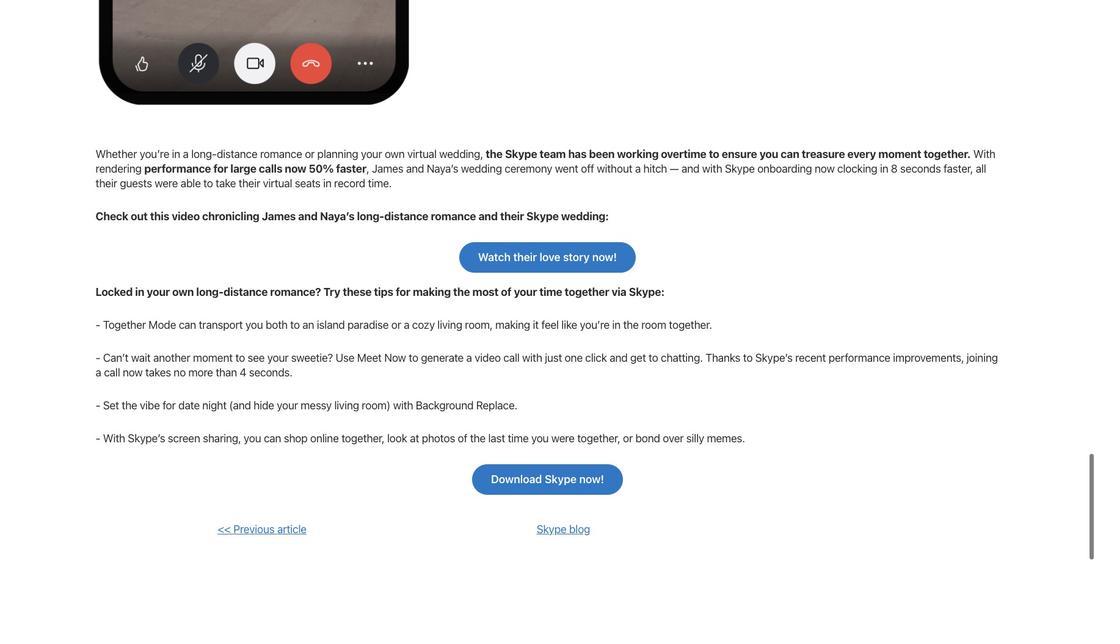 Task type: vqa. For each thing, say whether or not it's contained in the screenshot.
'About'
no



Task type: locate. For each thing, give the bounding box(es) containing it.
get
[[630, 352, 646, 364]]

the left room
[[623, 319, 639, 331]]

0 vertical spatial james
[[372, 162, 403, 175]]

or left bond
[[623, 432, 633, 445]]

- for - set the vibe for date night (and hide your messy living room) with background replace.
[[96, 399, 100, 412]]

for
[[213, 162, 228, 175], [396, 286, 410, 298], [163, 399, 176, 412]]

takes
[[145, 366, 171, 379]]

performance right recent
[[829, 352, 890, 364]]

virtual
[[407, 148, 437, 160], [263, 177, 292, 190]]

1 vertical spatial time
[[508, 432, 529, 445]]

with inside - can't wait another moment to see your sweetie? use meet now to generate a video call with just one click and get to chatting. thanks to skype's recent performance improvements, joining a call now takes no more than 4 seconds.
[[522, 352, 542, 364]]

naya's
[[427, 162, 458, 175], [320, 210, 355, 223]]

article
[[277, 523, 307, 536]]

1 vertical spatial virtual
[[263, 177, 292, 190]]

or
[[305, 148, 315, 160], [391, 319, 401, 331], [623, 432, 633, 445]]

2 - from the top
[[96, 352, 100, 364]]

together
[[103, 319, 146, 331]]

see
[[248, 352, 265, 364]]

in left "8"
[[880, 162, 888, 175]]

with left just
[[522, 352, 542, 364]]

0 vertical spatial own
[[385, 148, 405, 160]]

time for you
[[508, 432, 529, 445]]

2 horizontal spatial can
[[781, 148, 799, 160]]

1 horizontal spatial together.
[[924, 148, 971, 160]]

1 together, from the left
[[341, 432, 385, 445]]

1 horizontal spatial living
[[437, 319, 462, 331]]

0 horizontal spatial own
[[172, 286, 194, 298]]

time right last
[[508, 432, 529, 445]]

0 vertical spatial of
[[501, 286, 511, 298]]

together
[[565, 286, 609, 298]]

seconds
[[900, 162, 941, 175]]

1 horizontal spatial james
[[372, 162, 403, 175]]

0 vertical spatial long-
[[191, 148, 217, 160]]

1 vertical spatial performance
[[829, 352, 890, 364]]

with
[[702, 162, 722, 175], [522, 352, 542, 364], [393, 399, 413, 412]]

1 horizontal spatial skype's
[[755, 352, 793, 364]]

0 horizontal spatial time
[[508, 432, 529, 445]]

island
[[317, 319, 345, 331]]

a down working
[[635, 162, 641, 175]]

moment up more
[[193, 352, 233, 364]]

hitch
[[643, 162, 667, 175]]

0 vertical spatial skype's
[[755, 352, 793, 364]]

locked
[[96, 286, 133, 298]]

hide
[[254, 399, 274, 412]]

0 vertical spatial time
[[539, 286, 562, 298]]

1 horizontal spatial naya's
[[427, 162, 458, 175]]

recent
[[795, 352, 826, 364]]

set
[[103, 399, 119, 412]]

your up mode
[[147, 286, 170, 298]]

bond
[[635, 432, 660, 445]]

moment up "8"
[[878, 148, 921, 160]]

it
[[533, 319, 539, 331]]

1 horizontal spatial virtual
[[407, 148, 437, 160]]

and
[[406, 162, 424, 175], [682, 162, 700, 175], [298, 210, 318, 223], [478, 210, 498, 223], [610, 352, 628, 364]]

distance down the time.
[[384, 210, 428, 223]]

1 vertical spatial now!
[[579, 473, 604, 486]]

0 vertical spatial making
[[413, 286, 451, 298]]

all
[[976, 162, 986, 175]]

with inside ", james and naya's wedding ceremony went off without a hitch — and with skype onboarding now clocking in 8 seconds faster, all their guests were able to take their virtual seats in record time."
[[702, 162, 722, 175]]

or left 'cozy'
[[391, 319, 401, 331]]

0 vertical spatial call
[[503, 352, 520, 364]]

1 vertical spatial you're
[[580, 319, 610, 331]]

check out this video chronicling james and naya's long-distance romance and their skype wedding:
[[96, 210, 611, 223]]

a left takes
[[96, 366, 101, 379]]

or up the 50%
[[305, 148, 315, 160]]

for right tips
[[396, 286, 410, 298]]

and up watch
[[478, 210, 498, 223]]

time
[[539, 286, 562, 298], [508, 432, 529, 445]]

one
[[565, 352, 583, 364]]

performance
[[144, 162, 211, 175], [829, 352, 890, 364]]

own up mode
[[172, 286, 194, 298]]

ensure
[[722, 148, 757, 160]]

treasure
[[802, 148, 845, 160]]

their
[[96, 177, 117, 190], [239, 177, 260, 190], [500, 210, 524, 223], [513, 251, 537, 264]]

1 horizontal spatial moment
[[878, 148, 921, 160]]

0 vertical spatial you're
[[140, 148, 169, 160]]

0 vertical spatial performance
[[144, 162, 211, 175]]

0 horizontal spatial james
[[262, 210, 296, 223]]

0 horizontal spatial call
[[104, 366, 120, 379]]

4 - from the top
[[96, 432, 100, 445]]

naya's inside ", james and naya's wedding ceremony went off without a hitch — and with skype onboarding now clocking in 8 seconds faster, all their guests were able to take their virtual seats in record time."
[[427, 162, 458, 175]]

, james and naya's wedding ceremony went off without a hitch — and with skype onboarding now clocking in 8 seconds faster, all their guests were able to take their virtual seats in record time.
[[96, 162, 986, 190]]

their down the "rendering"
[[96, 177, 117, 190]]

own
[[385, 148, 405, 160], [172, 286, 194, 298]]

2 vertical spatial long-
[[196, 286, 224, 298]]

1 horizontal spatial making
[[495, 319, 530, 331]]

now down "wait"
[[123, 366, 143, 379]]

locked in your own long-distance romance? try these tips for making the most of your time together via skype:
[[96, 286, 664, 298]]

1 horizontal spatial own
[[385, 148, 405, 160]]

can up onboarding
[[781, 148, 799, 160]]

call
[[503, 352, 520, 364], [104, 366, 120, 379]]

long- for romance
[[191, 148, 217, 160]]

1 horizontal spatial were
[[551, 432, 575, 445]]

performance inside - can't wait another moment to see your sweetie? use meet now to generate a video call with just one click and get to chatting. thanks to skype's recent performance improvements, joining a call now takes no more than 4 seconds.
[[829, 352, 890, 364]]

now
[[285, 162, 306, 175], [815, 162, 835, 175], [123, 366, 143, 379]]

3 - from the top
[[96, 399, 100, 412]]

romance down wedding
[[431, 210, 476, 223]]

1 vertical spatial romance
[[431, 210, 476, 223]]

0 horizontal spatial skype's
[[128, 432, 165, 445]]

with down set
[[103, 432, 125, 445]]

0 horizontal spatial performance
[[144, 162, 211, 175]]

0 horizontal spatial were
[[155, 177, 178, 190]]

0 vertical spatial living
[[437, 319, 462, 331]]

making up 'cozy'
[[413, 286, 451, 298]]

long- for romance?
[[196, 286, 224, 298]]

0 vertical spatial were
[[155, 177, 178, 190]]

living right 'cozy'
[[437, 319, 462, 331]]

0 horizontal spatial living
[[334, 399, 359, 412]]

in right locked
[[135, 286, 144, 298]]

making
[[413, 286, 451, 298], [495, 319, 530, 331]]

together. up faster,
[[924, 148, 971, 160]]

0 vertical spatial romance
[[260, 148, 302, 160]]

for right vibe
[[163, 399, 176, 412]]

virtual left wedding,
[[407, 148, 437, 160]]

and left get
[[610, 352, 628, 364]]

video right this
[[172, 210, 200, 223]]

both
[[266, 319, 288, 331]]

time up the feel
[[539, 286, 562, 298]]

now up seats
[[285, 162, 306, 175]]

making left it
[[495, 319, 530, 331]]

now! up blog
[[579, 473, 604, 486]]

blog
[[569, 523, 590, 536]]

8
[[891, 162, 898, 175]]

for up take
[[213, 162, 228, 175]]

their down performance for large calls now 50% faster on the top
[[239, 177, 260, 190]]

skype's left recent
[[755, 352, 793, 364]]

watch
[[478, 251, 511, 264]]

were inside ", james and naya's wedding ceremony went off without a hitch — and with skype onboarding now clocking in 8 seconds faster, all their guests were able to take their virtual seats in record time."
[[155, 177, 178, 190]]

now!
[[592, 251, 617, 264], [579, 473, 604, 486]]

together.
[[924, 148, 971, 160], [669, 319, 712, 331]]

in down the 50%
[[323, 177, 331, 190]]

2 horizontal spatial for
[[396, 286, 410, 298]]

together, left bond
[[577, 432, 620, 445]]

0 horizontal spatial can
[[179, 319, 196, 331]]

1 horizontal spatial video
[[475, 352, 501, 364]]

1 vertical spatial video
[[475, 352, 501, 364]]

0 horizontal spatial now
[[123, 366, 143, 379]]

virtual down calls at left
[[263, 177, 292, 190]]

joining
[[967, 352, 998, 364]]

try
[[323, 286, 340, 298]]

1 horizontal spatial can
[[264, 432, 281, 445]]

1 vertical spatial making
[[495, 319, 530, 331]]

naya's down record
[[320, 210, 355, 223]]

- together mode can transport you both to an island paradise or a cozy living room, making it feel like you're in the room together.
[[96, 319, 712, 331]]

1 horizontal spatial with
[[973, 148, 995, 160]]

together, left look
[[341, 432, 385, 445]]

skype blog
[[537, 523, 590, 536]]

photos
[[422, 432, 455, 445]]

now! right story on the top of the page
[[592, 251, 617, 264]]

1 - from the top
[[96, 319, 100, 331]]

0 horizontal spatial moment
[[193, 352, 233, 364]]

a up able
[[183, 148, 189, 160]]

of right photos
[[458, 432, 467, 445]]

take
[[216, 177, 236, 190]]

room,
[[465, 319, 493, 331]]

0 horizontal spatial with
[[103, 432, 125, 445]]

0 horizontal spatial virtual
[[263, 177, 292, 190]]

in
[[172, 148, 180, 160], [880, 162, 888, 175], [323, 177, 331, 190], [135, 286, 144, 298], [612, 319, 621, 331]]

1 horizontal spatial time
[[539, 286, 562, 298]]

onboarding
[[757, 162, 812, 175]]

skype's
[[755, 352, 793, 364], [128, 432, 165, 445]]

0 horizontal spatial or
[[305, 148, 315, 160]]

meet
[[357, 352, 382, 364]]

1 horizontal spatial you're
[[580, 319, 610, 331]]

0 vertical spatial with
[[702, 162, 722, 175]]

1 vertical spatial of
[[458, 432, 467, 445]]

has
[[568, 148, 587, 160]]

0 horizontal spatial video
[[172, 210, 200, 223]]

can left shop
[[264, 432, 281, 445]]

1 horizontal spatial with
[[522, 352, 542, 364]]

clocking
[[837, 162, 877, 175]]

1 horizontal spatial romance
[[431, 210, 476, 223]]

- can't wait another moment to see your sweetie? use meet now to generate a video call with just one click and get to chatting. thanks to skype's recent performance improvements, joining a call now takes no more than 4 seconds.
[[96, 352, 998, 379]]

- inside - can't wait another moment to see your sweetie? use meet now to generate a video call with just one click and get to chatting. thanks to skype's recent performance improvements, joining a call now takes no more than 4 seconds.
[[96, 352, 100, 364]]

james up the time.
[[372, 162, 403, 175]]

replace.
[[476, 399, 517, 412]]

previous
[[233, 523, 275, 536]]

call down 'can't'
[[104, 366, 120, 379]]

were left able
[[155, 177, 178, 190]]

wedding,
[[439, 148, 483, 160]]

2 horizontal spatial now
[[815, 162, 835, 175]]

of
[[501, 286, 511, 298], [458, 432, 467, 445]]

2 horizontal spatial with
[[702, 162, 722, 175]]

can't
[[103, 352, 129, 364]]

online
[[310, 432, 339, 445]]

distance up transport
[[224, 286, 268, 298]]

you left both
[[246, 319, 263, 331]]

1 vertical spatial skype's
[[128, 432, 165, 445]]

0 horizontal spatial for
[[163, 399, 176, 412]]

0 horizontal spatial together,
[[341, 432, 385, 445]]

team
[[540, 148, 566, 160]]

skype down ensure
[[725, 162, 755, 175]]

a right 'generate' on the bottom of page
[[466, 352, 472, 364]]

went
[[555, 162, 578, 175]]

able
[[181, 177, 201, 190]]

you're right like
[[580, 319, 610, 331]]

skype's down vibe
[[128, 432, 165, 445]]

0 horizontal spatial naya's
[[320, 210, 355, 223]]

with right room)
[[393, 399, 413, 412]]

naya's down wedding,
[[427, 162, 458, 175]]

video down room,
[[475, 352, 501, 364]]

skype left blog
[[537, 523, 566, 536]]

screen
[[168, 432, 200, 445]]

distance for planning
[[217, 148, 257, 160]]

romance up calls at left
[[260, 148, 302, 160]]

1 horizontal spatial for
[[213, 162, 228, 175]]

0 vertical spatial with
[[973, 148, 995, 160]]

romance
[[260, 148, 302, 160], [431, 210, 476, 223]]

most
[[472, 286, 499, 298]]

1 horizontal spatial performance
[[829, 352, 890, 364]]

you up onboarding
[[760, 148, 778, 160]]

2 vertical spatial or
[[623, 432, 633, 445]]

room)
[[362, 399, 390, 412]]

now down treasure
[[815, 162, 835, 175]]

call left just
[[503, 352, 520, 364]]

thanks
[[705, 352, 740, 364]]

2 vertical spatial with
[[393, 399, 413, 412]]

1 vertical spatial moment
[[193, 352, 233, 364]]

planning
[[317, 148, 358, 160]]

your up ,
[[361, 148, 382, 160]]

1 vertical spatial for
[[396, 286, 410, 298]]

to left ensure
[[709, 148, 719, 160]]

long- up able
[[191, 148, 217, 160]]

2 vertical spatial distance
[[224, 286, 268, 298]]

long- down the time.
[[357, 210, 384, 223]]

own up the time.
[[385, 148, 405, 160]]

to right able
[[203, 177, 213, 190]]

0 horizontal spatial of
[[458, 432, 467, 445]]

of right most
[[501, 286, 511, 298]]

with for replace.
[[393, 399, 413, 412]]

together. up chatting.
[[669, 319, 712, 331]]

distance up large
[[217, 148, 257, 160]]

performance up able
[[144, 162, 211, 175]]

james down seats
[[262, 210, 296, 223]]

long- up transport
[[196, 286, 224, 298]]

seats
[[295, 177, 321, 190]]

1 vertical spatial naya's
[[320, 210, 355, 223]]

to
[[709, 148, 719, 160], [203, 177, 213, 190], [290, 319, 300, 331], [235, 352, 245, 364], [409, 352, 418, 364], [649, 352, 658, 364], [743, 352, 753, 364]]

- for - together mode can transport you both to an island paradise or a cozy living room, making it feel like you're in the room together.
[[96, 319, 100, 331]]

1 horizontal spatial or
[[391, 319, 401, 331]]

with down ensure
[[702, 162, 722, 175]]

1 vertical spatial were
[[551, 432, 575, 445]]

0 vertical spatial distance
[[217, 148, 257, 160]]

the left most
[[453, 286, 470, 298]]

mode
[[149, 319, 176, 331]]

and down seats
[[298, 210, 318, 223]]

can right mode
[[179, 319, 196, 331]]

james inside ", james and naya's wedding ceremony went off without a hitch — and with skype onboarding now clocking in 8 seconds faster, all their guests were able to take their virtual seats in record time."
[[372, 162, 403, 175]]

0 vertical spatial can
[[781, 148, 799, 160]]

your up seconds.
[[267, 352, 288, 364]]

you
[[760, 148, 778, 160], [246, 319, 263, 331], [244, 432, 261, 445], [531, 432, 549, 445]]

0 vertical spatial moment
[[878, 148, 921, 160]]

0 horizontal spatial romance
[[260, 148, 302, 160]]

distance
[[217, 148, 257, 160], [384, 210, 428, 223], [224, 286, 268, 298]]

you're up guests
[[140, 148, 169, 160]]

0 vertical spatial for
[[213, 162, 228, 175]]

video
[[172, 210, 200, 223], [475, 352, 501, 364]]

1 vertical spatial with
[[522, 352, 542, 364]]

date
[[178, 399, 200, 412]]

download skype now! link
[[472, 465, 623, 495]]



Task type: describe. For each thing, give the bounding box(es) containing it.
use
[[336, 352, 354, 364]]

been
[[589, 148, 615, 160]]

last
[[488, 432, 505, 445]]

distance for these
[[224, 286, 268, 298]]

skype up ceremony
[[505, 148, 537, 160]]

your inside - can't wait another moment to see your sweetie? use meet now to generate a video call with just one click and get to chatting. thanks to skype's recent performance improvements, joining a call now takes no more than 4 seconds.
[[267, 352, 288, 364]]

a inside ", james and naya's wedding ceremony went off without a hitch — and with skype onboarding now clocking in 8 seconds faster, all their guests were able to take their virtual seats in record time."
[[635, 162, 641, 175]]

with inside with rendering
[[973, 148, 995, 160]]

1 vertical spatial own
[[172, 286, 194, 298]]

via
[[612, 286, 626, 298]]

james and naya after saying i do at their wedding. image
[[96, 0, 412, 128]]

and down the overtime
[[682, 162, 700, 175]]

record
[[334, 177, 365, 190]]

wedding
[[461, 162, 502, 175]]

vibe
[[140, 399, 160, 412]]

transport
[[199, 319, 243, 331]]

1 vertical spatial can
[[179, 319, 196, 331]]

a left 'cozy'
[[404, 319, 409, 331]]

these
[[343, 286, 372, 298]]

over
[[663, 432, 684, 445]]

- set the vibe for date night (and hide your messy living room) with background replace.
[[96, 399, 517, 412]]

the right set
[[122, 399, 137, 412]]

silly
[[686, 432, 704, 445]]

and inside - can't wait another moment to see your sweetie? use meet now to generate a video call with just one click and get to chatting. thanks to skype's recent performance improvements, joining a call now takes no more than 4 seconds.
[[610, 352, 628, 364]]

at
[[410, 432, 419, 445]]

to up the 4
[[235, 352, 245, 364]]

skype blog link
[[537, 523, 590, 536]]

50%
[[309, 162, 334, 175]]

messy
[[301, 399, 332, 412]]

1 vertical spatial or
[[391, 319, 401, 331]]

1 vertical spatial james
[[262, 210, 296, 223]]

the left last
[[470, 432, 486, 445]]

working
[[617, 148, 659, 160]]

to right now
[[409, 352, 418, 364]]

guests
[[120, 177, 152, 190]]

the up wedding
[[486, 148, 503, 160]]

calls
[[259, 162, 282, 175]]

and right ,
[[406, 162, 424, 175]]

virtual inside ", james and naya's wedding ceremony went off without a hitch — and with skype onboarding now clocking in 8 seconds faster, all their guests were able to take their virtual seats in record time."
[[263, 177, 292, 190]]

faster,
[[944, 162, 973, 175]]

0 horizontal spatial making
[[413, 286, 451, 298]]

1 vertical spatial call
[[104, 366, 120, 379]]

ceremony
[[505, 162, 552, 175]]

with rendering
[[96, 148, 995, 175]]

your right hide
[[277, 399, 298, 412]]

shop
[[284, 432, 308, 445]]

1 vertical spatial with
[[103, 432, 125, 445]]

0 vertical spatial virtual
[[407, 148, 437, 160]]

with for onboarding
[[702, 162, 722, 175]]

no
[[174, 366, 186, 379]]

night
[[202, 399, 227, 412]]

memes.
[[707, 432, 745, 445]]

love
[[540, 251, 560, 264]]

just
[[545, 352, 562, 364]]

room
[[641, 319, 666, 331]]

now inside - can't wait another moment to see your sweetie? use meet now to generate a video call with just one click and get to chatting. thanks to skype's recent performance improvements, joining a call now takes no more than 4 seconds.
[[123, 366, 143, 379]]

2 horizontal spatial or
[[623, 432, 633, 445]]

skype's inside - can't wait another moment to see your sweetie? use meet now to generate a video call with just one click and get to chatting. thanks to skype's recent performance improvements, joining a call now takes no more than 4 seconds.
[[755, 352, 793, 364]]

1 horizontal spatial call
[[503, 352, 520, 364]]

feel
[[541, 319, 559, 331]]

time for together
[[539, 286, 562, 298]]

in right whether on the left top of page
[[172, 148, 180, 160]]

skype down ", james and naya's wedding ceremony went off without a hitch — and with skype onboarding now clocking in 8 seconds faster, all their guests were able to take their virtual seats in record time."
[[527, 210, 559, 223]]

moment inside - can't wait another moment to see your sweetie? use meet now to generate a video call with just one click and get to chatting. thanks to skype's recent performance improvements, joining a call now takes no more than 4 seconds.
[[193, 352, 233, 364]]

1 vertical spatial living
[[334, 399, 359, 412]]

<< previous article
[[218, 523, 307, 536]]

1 horizontal spatial now
[[285, 162, 306, 175]]

0 vertical spatial or
[[305, 148, 315, 160]]

background
[[416, 399, 474, 412]]

1 horizontal spatial of
[[501, 286, 511, 298]]

to right get
[[649, 352, 658, 364]]

more
[[188, 366, 213, 379]]

skype right download
[[545, 473, 577, 486]]

sharing,
[[203, 432, 241, 445]]

(and
[[229, 399, 251, 412]]

look
[[387, 432, 407, 445]]

watch their love story now!
[[478, 251, 617, 264]]

download skype now!
[[491, 473, 604, 486]]

you right sharing,
[[244, 432, 261, 445]]

<<
[[218, 523, 231, 536]]

download
[[491, 473, 542, 486]]

off
[[581, 162, 594, 175]]

—
[[670, 162, 679, 175]]

cozy
[[412, 319, 435, 331]]

time.
[[368, 177, 392, 190]]

chronicling
[[202, 210, 259, 223]]

rendering
[[96, 162, 142, 175]]

whether you're in a long-distance romance or planning your own virtual wedding, the skype team has been working overtime to ensure you can treasure every moment together.
[[96, 148, 971, 160]]

0 vertical spatial now!
[[592, 251, 617, 264]]

<< previous article link
[[218, 523, 307, 536]]

1 vertical spatial long-
[[357, 210, 384, 223]]

0 vertical spatial video
[[172, 210, 200, 223]]

video inside - can't wait another moment to see your sweetie? use meet now to generate a video call with just one click and get to chatting. thanks to skype's recent performance improvements, joining a call now takes no more than 4 seconds.
[[475, 352, 501, 364]]

0 horizontal spatial together.
[[669, 319, 712, 331]]

- for - with skype's screen sharing, you can shop online together, look at photos of the last time you were together, or bond over silly memes.
[[96, 432, 100, 445]]

watch their love story now! link
[[459, 242, 636, 273]]

your up it
[[514, 286, 537, 298]]

paradise
[[347, 319, 389, 331]]

skype inside ", james and naya's wedding ceremony went off without a hitch — and with skype onboarding now clocking in 8 seconds faster, all their guests were able to take their virtual seats in record time."
[[725, 162, 755, 175]]

check
[[96, 210, 128, 223]]

to left "an"
[[290, 319, 300, 331]]

another
[[153, 352, 190, 364]]

click
[[585, 352, 607, 364]]

every
[[847, 148, 876, 160]]

1 vertical spatial distance
[[384, 210, 428, 223]]

overtime
[[661, 148, 706, 160]]

2 vertical spatial can
[[264, 432, 281, 445]]

0 horizontal spatial you're
[[140, 148, 169, 160]]

- for - can't wait another moment to see your sweetie? use meet now to generate a video call with just one click and get to chatting. thanks to skype's recent performance improvements, joining a call now takes no more than 4 seconds.
[[96, 352, 100, 364]]

story
[[563, 251, 590, 264]]

to inside ", james and naya's wedding ceremony went off without a hitch — and with skype onboarding now clocking in 8 seconds faster, all their guests were able to take their virtual seats in record time."
[[203, 177, 213, 190]]

now inside ", james and naya's wedding ceremony went off without a hitch — and with skype onboarding now clocking in 8 seconds faster, all their guests were able to take their virtual seats in record time."
[[815, 162, 835, 175]]

their up watch
[[500, 210, 524, 223]]

whether
[[96, 148, 137, 160]]

their left 'love'
[[513, 251, 537, 264]]

an
[[303, 319, 314, 331]]

now
[[384, 352, 406, 364]]

this
[[150, 210, 169, 223]]

2 together, from the left
[[577, 432, 620, 445]]

in down the via
[[612, 319, 621, 331]]

chatting.
[[661, 352, 703, 364]]

seconds.
[[249, 366, 292, 379]]

to right thanks
[[743, 352, 753, 364]]

improvements,
[[893, 352, 964, 364]]

you up download skype now!
[[531, 432, 549, 445]]



